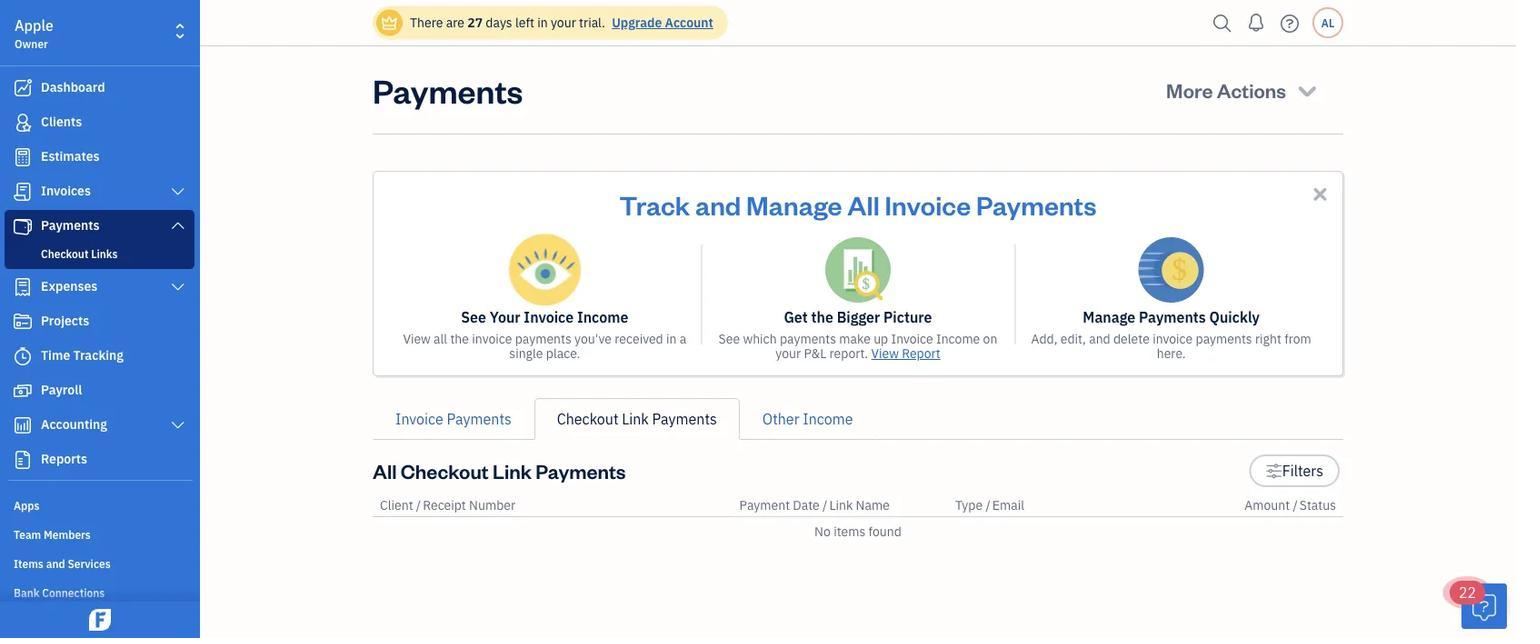 Task type: describe. For each thing, give the bounding box(es) containing it.
other income link
[[740, 398, 876, 440]]

here.
[[1157, 345, 1187, 362]]

apple
[[15, 16, 54, 35]]

manage payments quickly image
[[1139, 237, 1205, 303]]

p&l
[[804, 345, 827, 362]]

27
[[468, 14, 483, 31]]

dashboard link
[[5, 72, 195, 105]]

checkout link payments
[[557, 410, 717, 429]]

timer image
[[12, 347, 34, 366]]

estimates
[[41, 148, 100, 165]]

type / email
[[956, 497, 1025, 514]]

report
[[902, 345, 941, 362]]

amount
[[1245, 497, 1291, 514]]

go to help image
[[1276, 10, 1305, 37]]

income inside 'see which payments make up invoice income on your p&l report.'
[[937, 331, 981, 347]]

see your invoice income image
[[510, 234, 581, 305]]

report.
[[830, 345, 869, 362]]

expenses
[[41, 278, 98, 295]]

found
[[869, 523, 902, 540]]

time
[[41, 347, 70, 364]]

team members link
[[5, 520, 195, 548]]

account
[[665, 14, 714, 31]]

invoice image
[[12, 183, 34, 201]]

get the bigger picture
[[784, 308, 933, 327]]

edit,
[[1061, 331, 1087, 347]]

you've
[[575, 331, 612, 347]]

actions
[[1218, 77, 1287, 103]]

there
[[410, 14, 443, 31]]

1 horizontal spatial view
[[872, 345, 899, 362]]

email
[[993, 497, 1025, 514]]

your inside 'see which payments make up invoice income on your p&l report.'
[[776, 345, 801, 362]]

chevron large down image for payments
[[170, 218, 186, 233]]

number
[[469, 497, 516, 514]]

payments inside main element
[[41, 217, 100, 234]]

invoices
[[41, 182, 91, 199]]

delete
[[1114, 331, 1150, 347]]

date
[[793, 497, 820, 514]]

on
[[984, 331, 998, 347]]

reports link
[[5, 444, 195, 477]]

chevron large down image for invoices
[[170, 185, 186, 199]]

estimate image
[[12, 148, 34, 166]]

see which payments make up invoice income on your p&l report.
[[719, 331, 998, 362]]

the inside see your invoice income view all the invoice payments you've received in a single place.
[[451, 331, 469, 347]]

quickly
[[1210, 308, 1260, 327]]

filters
[[1283, 462, 1324, 481]]

project image
[[12, 313, 34, 331]]

type
[[956, 497, 983, 514]]

checkout link payments link
[[535, 398, 740, 440]]

time tracking
[[41, 347, 124, 364]]

receipt
[[423, 497, 466, 514]]

trial.
[[579, 14, 606, 31]]

/ for client
[[416, 497, 421, 514]]

0 horizontal spatial in
[[538, 14, 548, 31]]

money image
[[12, 382, 34, 400]]

make
[[840, 331, 871, 347]]

get the bigger picture image
[[826, 237, 891, 303]]

and inside manage payments quickly add, edit, and delete invoice payments right from here.
[[1090, 331, 1111, 347]]

all
[[434, 331, 448, 347]]

payment date / link name
[[740, 497, 890, 514]]

status
[[1300, 497, 1337, 514]]

0 horizontal spatial link
[[493, 458, 532, 484]]

payment image
[[12, 217, 34, 236]]

1 horizontal spatial the
[[812, 308, 834, 327]]

payments for add,
[[1196, 331, 1253, 347]]

checkout for checkout link payments
[[557, 410, 619, 429]]

see for your
[[461, 308, 486, 327]]

freshbooks image
[[85, 609, 115, 631]]

get
[[784, 308, 808, 327]]

links
[[91, 246, 118, 261]]

see your invoice income view all the invoice payments you've received in a single place.
[[403, 308, 687, 362]]

invoice payments
[[396, 410, 512, 429]]

and for services
[[46, 557, 65, 571]]

invoice for payments
[[1153, 331, 1193, 347]]

22 button
[[1451, 581, 1508, 629]]

dashboard
[[41, 79, 105, 95]]

a
[[680, 331, 687, 347]]

checkout links
[[41, 246, 118, 261]]

bank connections link
[[5, 578, 195, 606]]

invoice inside 'see which payments make up invoice income on your p&l report.'
[[892, 331, 934, 347]]

upgrade
[[612, 14, 662, 31]]

track
[[620, 187, 690, 221]]

payments inside 'see which payments make up invoice income on your p&l report.'
[[780, 331, 837, 347]]

place.
[[546, 345, 581, 362]]

accounting
[[41, 416, 107, 433]]

0 vertical spatial all
[[848, 187, 880, 221]]

view report
[[872, 345, 941, 362]]

al button
[[1313, 7, 1344, 38]]

other
[[763, 410, 800, 429]]

payment date button
[[740, 497, 820, 514]]

client / receipt number
[[380, 497, 516, 514]]

name
[[856, 497, 890, 514]]

expense image
[[12, 278, 34, 296]]

items and services
[[14, 557, 111, 571]]

picture
[[884, 308, 933, 327]]

settings image
[[1266, 460, 1283, 482]]

payroll link
[[5, 375, 195, 407]]



Task type: locate. For each thing, give the bounding box(es) containing it.
left
[[516, 14, 535, 31]]

invoice down your
[[472, 331, 512, 347]]

members
[[44, 527, 91, 542]]

1 horizontal spatial and
[[696, 187, 742, 221]]

your left 'trial.' on the left
[[551, 14, 576, 31]]

no
[[815, 523, 831, 540]]

add,
[[1032, 331, 1058, 347]]

track and manage all invoice payments
[[620, 187, 1097, 221]]

all up client
[[373, 458, 397, 484]]

1 vertical spatial in
[[667, 331, 677, 347]]

chevron large down image down checkout links link
[[170, 280, 186, 295]]

1 invoice from the left
[[472, 331, 512, 347]]

/ right date
[[823, 497, 828, 514]]

invoice for your
[[472, 331, 512, 347]]

resource center badge image
[[1462, 584, 1508, 629]]

0 horizontal spatial income
[[577, 308, 629, 327]]

checkout up the expenses on the left
[[41, 246, 89, 261]]

2 horizontal spatial and
[[1090, 331, 1111, 347]]

view left "all"
[[403, 331, 431, 347]]

0 horizontal spatial the
[[451, 331, 469, 347]]

chevron large down image inside expenses "link"
[[170, 280, 186, 295]]

3 payments from the left
[[1196, 331, 1253, 347]]

3 chevron large down image from the top
[[170, 280, 186, 295]]

1 horizontal spatial link
[[622, 410, 649, 429]]

right
[[1256, 331, 1282, 347]]

time tracking link
[[5, 340, 195, 373]]

owner
[[15, 36, 48, 51]]

your left p&l
[[776, 345, 801, 362]]

1 horizontal spatial your
[[776, 345, 801, 362]]

payments down your
[[515, 331, 572, 347]]

checkout inside main element
[[41, 246, 89, 261]]

days
[[486, 14, 513, 31]]

0 horizontal spatial payments
[[515, 331, 572, 347]]

income
[[577, 308, 629, 327], [937, 331, 981, 347], [803, 410, 853, 429]]

see left which
[[719, 331, 740, 347]]

2 horizontal spatial payments
[[1196, 331, 1253, 347]]

upgrade account link
[[609, 14, 714, 31]]

invoice right the delete
[[1153, 331, 1193, 347]]

2 / from the left
[[823, 497, 828, 514]]

1 horizontal spatial all
[[848, 187, 880, 221]]

search image
[[1209, 10, 1238, 37]]

apps
[[14, 498, 40, 513]]

reports
[[41, 451, 87, 467]]

2 vertical spatial income
[[803, 410, 853, 429]]

dashboard image
[[12, 79, 34, 97]]

1 horizontal spatial in
[[667, 331, 677, 347]]

the right get
[[812, 308, 834, 327]]

4 / from the left
[[1294, 497, 1299, 514]]

and right track
[[696, 187, 742, 221]]

and right edit,
[[1090, 331, 1111, 347]]

in left a
[[667, 331, 677, 347]]

2 chevron large down image from the top
[[170, 218, 186, 233]]

0 vertical spatial manage
[[747, 187, 843, 221]]

chevron large down image down payroll link
[[170, 418, 186, 433]]

received
[[615, 331, 664, 347]]

and inside main element
[[46, 557, 65, 571]]

/ for amount
[[1294, 497, 1299, 514]]

main element
[[0, 0, 246, 638]]

2 vertical spatial checkout
[[401, 458, 489, 484]]

manage payments quickly add, edit, and delete invoice payments right from here.
[[1032, 308, 1312, 362]]

link up items
[[830, 497, 853, 514]]

1 vertical spatial manage
[[1084, 308, 1136, 327]]

0 vertical spatial see
[[461, 308, 486, 327]]

1 / from the left
[[416, 497, 421, 514]]

2 horizontal spatial checkout
[[557, 410, 619, 429]]

0 horizontal spatial view
[[403, 331, 431, 347]]

chart image
[[12, 417, 34, 435]]

expenses link
[[5, 271, 195, 304]]

2 horizontal spatial income
[[937, 331, 981, 347]]

amount / status
[[1245, 497, 1337, 514]]

link down received
[[622, 410, 649, 429]]

1 chevron large down image from the top
[[170, 185, 186, 199]]

0 horizontal spatial manage
[[747, 187, 843, 221]]

clients
[[41, 113, 82, 130]]

all up the get the bigger picture
[[848, 187, 880, 221]]

1 vertical spatial your
[[776, 345, 801, 362]]

view right make
[[872, 345, 899, 362]]

1 horizontal spatial invoice
[[1153, 331, 1193, 347]]

1 horizontal spatial payments
[[780, 331, 837, 347]]

22
[[1460, 583, 1477, 603]]

1 vertical spatial and
[[1090, 331, 1111, 347]]

and for manage
[[696, 187, 742, 221]]

amount button
[[1245, 497, 1291, 514]]

1 vertical spatial the
[[451, 331, 469, 347]]

the
[[812, 308, 834, 327], [451, 331, 469, 347]]

checkout links link
[[8, 243, 191, 265]]

2 invoice from the left
[[1153, 331, 1193, 347]]

/ for type
[[986, 497, 991, 514]]

services
[[68, 557, 111, 571]]

0 horizontal spatial see
[[461, 308, 486, 327]]

see inside see your invoice income view all the invoice payments you've received in a single place.
[[461, 308, 486, 327]]

no items found
[[815, 523, 902, 540]]

/ right type
[[986, 497, 991, 514]]

0 vertical spatial link
[[622, 410, 649, 429]]

0 horizontal spatial all
[[373, 458, 397, 484]]

checkout
[[41, 246, 89, 261], [557, 410, 619, 429], [401, 458, 489, 484]]

0 vertical spatial checkout
[[41, 246, 89, 261]]

and right items
[[46, 557, 65, 571]]

2 horizontal spatial link
[[830, 497, 853, 514]]

crown image
[[380, 13, 399, 32]]

manage inside manage payments quickly add, edit, and delete invoice payments right from here.
[[1084, 308, 1136, 327]]

single
[[510, 345, 543, 362]]

/
[[416, 497, 421, 514], [823, 497, 828, 514], [986, 497, 991, 514], [1294, 497, 1299, 514]]

see
[[461, 308, 486, 327], [719, 331, 740, 347]]

chevron large down image down estimates link
[[170, 185, 186, 199]]

notifications image
[[1242, 5, 1271, 41]]

1 vertical spatial income
[[937, 331, 981, 347]]

0 vertical spatial the
[[812, 308, 834, 327]]

/ left status
[[1294, 497, 1299, 514]]

invoice inside see your invoice income view all the invoice payments you've received in a single place.
[[472, 331, 512, 347]]

estimates link
[[5, 141, 195, 174]]

chevrondown image
[[1295, 77, 1321, 103]]

the right "all"
[[451, 331, 469, 347]]

1 horizontal spatial see
[[719, 331, 740, 347]]

payments down quickly
[[1196, 331, 1253, 347]]

payments for income
[[515, 331, 572, 347]]

0 horizontal spatial and
[[46, 557, 65, 571]]

more
[[1167, 77, 1214, 103]]

1 horizontal spatial checkout
[[401, 458, 489, 484]]

in inside see your invoice income view all the invoice payments you've received in a single place.
[[667, 331, 677, 347]]

there are 27 days left in your trial. upgrade account
[[410, 14, 714, 31]]

team
[[14, 527, 41, 542]]

accounting link
[[5, 409, 195, 442]]

see for which
[[719, 331, 740, 347]]

projects link
[[5, 306, 195, 338]]

checkout for checkout links
[[41, 246, 89, 261]]

/ right client
[[416, 497, 421, 514]]

view inside see your invoice income view all the invoice payments you've received in a single place.
[[403, 331, 431, 347]]

payments inside see your invoice income view all the invoice payments you've received in a single place.
[[515, 331, 572, 347]]

clients link
[[5, 106, 195, 139]]

2 vertical spatial link
[[830, 497, 853, 514]]

client
[[380, 497, 413, 514]]

1 horizontal spatial manage
[[1084, 308, 1136, 327]]

chevron large down image
[[170, 185, 186, 199], [170, 218, 186, 233], [170, 280, 186, 295], [170, 418, 186, 433]]

bank
[[14, 586, 40, 600]]

0 horizontal spatial invoice
[[472, 331, 512, 347]]

in right left
[[538, 14, 548, 31]]

2 vertical spatial and
[[46, 557, 65, 571]]

income right other
[[803, 410, 853, 429]]

apps link
[[5, 491, 195, 518]]

al
[[1322, 15, 1335, 30]]

invoices link
[[5, 176, 195, 208]]

client image
[[12, 114, 34, 132]]

invoice
[[472, 331, 512, 347], [1153, 331, 1193, 347]]

report image
[[12, 451, 34, 469]]

chevron large down image inside accounting link
[[170, 418, 186, 433]]

see left your
[[461, 308, 486, 327]]

1 vertical spatial all
[[373, 458, 397, 484]]

1 horizontal spatial income
[[803, 410, 853, 429]]

link up number
[[493, 458, 532, 484]]

link
[[622, 410, 649, 429], [493, 458, 532, 484], [830, 497, 853, 514]]

manage
[[747, 187, 843, 221], [1084, 308, 1136, 327]]

your
[[551, 14, 576, 31], [776, 345, 801, 362]]

are
[[446, 14, 465, 31]]

more actions
[[1167, 77, 1287, 103]]

items and services link
[[5, 549, 195, 577]]

payments link
[[5, 210, 195, 243]]

1 vertical spatial see
[[719, 331, 740, 347]]

chevron large down image for accounting
[[170, 418, 186, 433]]

tracking
[[73, 347, 124, 364]]

close image
[[1311, 184, 1331, 205]]

payments
[[373, 68, 523, 111], [977, 187, 1097, 221], [41, 217, 100, 234], [1140, 308, 1207, 327], [447, 410, 512, 429], [653, 410, 717, 429], [536, 458, 626, 484]]

checkout down "place."
[[557, 410, 619, 429]]

all
[[848, 187, 880, 221], [373, 458, 397, 484]]

0 vertical spatial your
[[551, 14, 576, 31]]

payroll
[[41, 382, 82, 398]]

payments down get
[[780, 331, 837, 347]]

filters button
[[1250, 455, 1341, 487]]

4 chevron large down image from the top
[[170, 418, 186, 433]]

chevron large down image for expenses
[[170, 280, 186, 295]]

0 horizontal spatial checkout
[[41, 246, 89, 261]]

payments inside manage payments quickly add, edit, and delete invoice payments right from here.
[[1140, 308, 1207, 327]]

1 payments from the left
[[515, 331, 572, 347]]

projects
[[41, 312, 89, 329]]

1 vertical spatial link
[[493, 458, 532, 484]]

items
[[14, 557, 44, 571]]

apple owner
[[15, 16, 54, 51]]

3 / from the left
[[986, 497, 991, 514]]

invoice inside manage payments quickly add, edit, and delete invoice payments right from here.
[[1153, 331, 1193, 347]]

other income
[[763, 410, 853, 429]]

income inside see your invoice income view all the invoice payments you've received in a single place.
[[577, 308, 629, 327]]

0 vertical spatial in
[[538, 14, 548, 31]]

invoice inside see your invoice income view all the invoice payments you've received in a single place.
[[524, 308, 574, 327]]

checkout up receipt
[[401, 458, 489, 484]]

in
[[538, 14, 548, 31], [667, 331, 677, 347]]

bigger
[[837, 308, 881, 327]]

0 vertical spatial income
[[577, 308, 629, 327]]

connections
[[42, 586, 105, 600]]

0 vertical spatial and
[[696, 187, 742, 221]]

chevron large down image inside invoices link
[[170, 185, 186, 199]]

team members
[[14, 527, 91, 542]]

income up you've
[[577, 308, 629, 327]]

income left the on
[[937, 331, 981, 347]]

payments inside manage payments quickly add, edit, and delete invoice payments right from here.
[[1196, 331, 1253, 347]]

see inside 'see which payments make up invoice income on your p&l report.'
[[719, 331, 740, 347]]

0 horizontal spatial your
[[551, 14, 576, 31]]

2 payments from the left
[[780, 331, 837, 347]]

up
[[874, 331, 889, 347]]

chevron large down image up checkout links link
[[170, 218, 186, 233]]

more actions button
[[1151, 68, 1337, 112]]

1 vertical spatial checkout
[[557, 410, 619, 429]]

invoice payments link
[[373, 398, 535, 440]]



Task type: vqa. For each thing, say whether or not it's contained in the screenshot.
faster.
no



